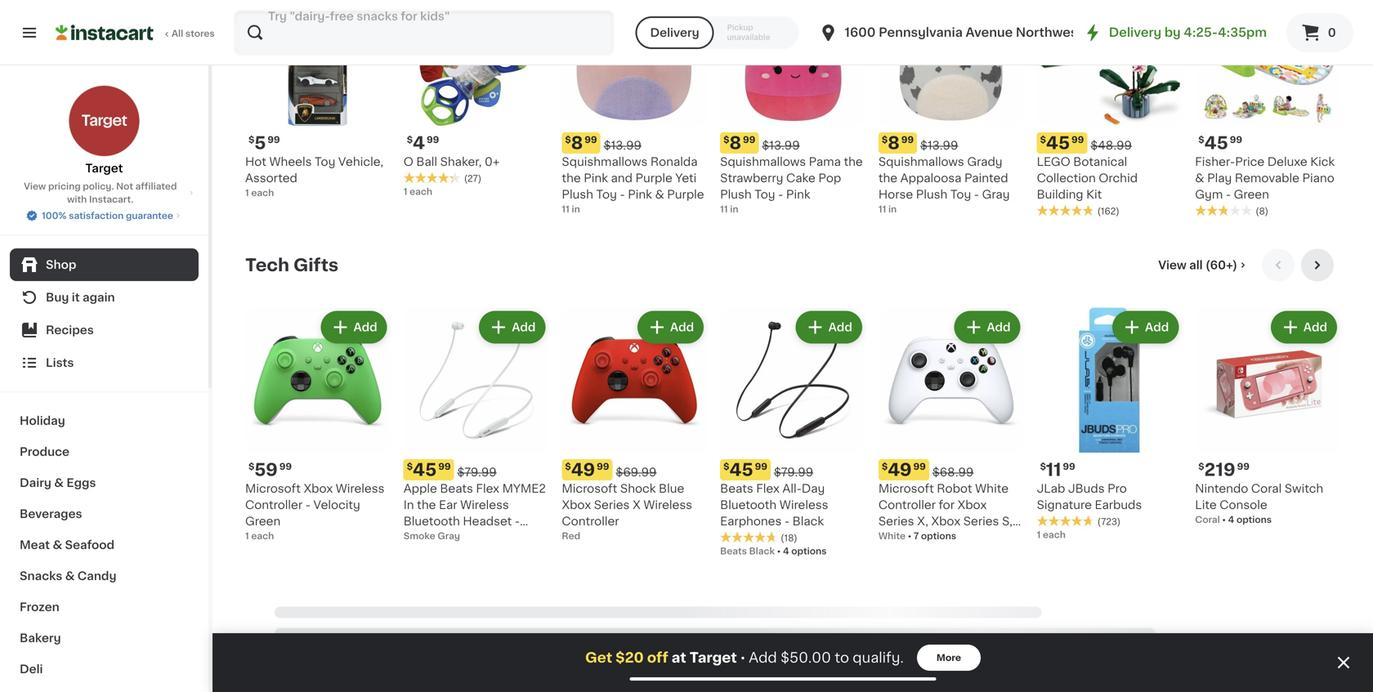 Task type: describe. For each thing, give the bounding box(es) containing it.
squishmallows for squishmallows pama the strawberry cake pop plush toy - pink
[[720, 156, 806, 168]]

bluetooth inside $ 45 99 $79.99 apple beats flex myme2 in the ear wireless bluetooth headset - smoke gray
[[404, 516, 460, 527]]

service type group
[[636, 16, 799, 49]]

the inside squishmallows grady the appaloosa painted horse plush toy - gray 11 in
[[879, 173, 898, 184]]

& inside snacks & candy link
[[65, 571, 75, 582]]

dairy & eggs
[[20, 477, 96, 489]]

8 for squishmallows pama the strawberry cake pop plush toy - pink
[[730, 135, 742, 152]]

apple
[[404, 483, 437, 495]]

shock
[[620, 483, 656, 495]]

plush inside $ 8 99 $13.99 squishmallows ronalda the pink and purple yeti plush toy - pink & purple 11 in
[[562, 189, 593, 200]]

$ 219 99
[[1199, 462, 1250, 479]]

meat & seafood
[[20, 540, 114, 551]]

target logo image
[[68, 85, 140, 157]]

1 inside microsoft xbox wireless controller - velocity green 1 each
[[245, 532, 249, 541]]

get $20 off at target • add $50.00 to qualify.
[[585, 651, 904, 665]]

xbox inside $ 49 99 $69.99 microsoft shock blue xbox series x wireless controller red
[[562, 500, 591, 511]]

99 inside $ 45 99 $79.99 apple beats flex myme2 in the ear wireless bluetooth headset - smoke gray
[[438, 462, 451, 471]]

$68.99
[[933, 467, 974, 478]]

again
[[83, 292, 115, 303]]

shop
[[46, 259, 76, 271]]

1 each for 11
[[1037, 531, 1066, 540]]

wireless inside microsoft xbox wireless controller - velocity green 1 each
[[336, 483, 385, 495]]

1 vertical spatial black
[[749, 547, 775, 556]]

xbox down "robot"
[[958, 500, 987, 511]]

green inside microsoft xbox wireless controller - velocity green 1 each
[[245, 516, 281, 527]]

view for view all (60+)
[[1159, 260, 1187, 271]]

$ inside $ 49 99
[[882, 462, 888, 471]]

0 horizontal spatial options
[[792, 547, 827, 556]]

blue
[[659, 483, 684, 495]]

the inside squishmallows pama the strawberry cake pop plush toy - pink 11 in
[[844, 156, 863, 168]]

product group containing 59
[[245, 308, 391, 543]]

product group containing 5
[[245, 0, 391, 200]]

add for microsoft robot white controller for xbox series x, xbox series s, & xbox one
[[987, 322, 1011, 333]]

collection
[[1037, 173, 1096, 184]]

the inside $ 45 99 $79.99 apple beats flex myme2 in the ear wireless bluetooth headset - smoke gray
[[417, 500, 436, 511]]

100% satisfaction guarantee
[[42, 211, 173, 220]]

white inside microsoft robot white controller for xbox series x, xbox series s, & xbox one
[[975, 483, 1009, 495]]

toy inside squishmallows pama the strawberry cake pop plush toy - pink 11 in
[[755, 189, 775, 200]]

gray inside squishmallows grady the appaloosa painted horse plush toy - gray 11 in
[[982, 189, 1010, 200]]

1600 pennsylvania avenue northwest
[[845, 27, 1083, 38]]

more
[[937, 654, 961, 663]]

0 horizontal spatial pink
[[584, 173, 608, 184]]

add for beats flex all-day bluetooth wireless earphones - black
[[829, 322, 853, 333]]

1 horizontal spatial coral
[[1252, 483, 1282, 495]]

& inside fisher-price deluxe kick & play removable piano gym - green
[[1195, 173, 1205, 184]]

1 inside hot wheels toy vehicle, assorted 1 each
[[245, 189, 249, 198]]

flex inside $ 45 99 $79.99 apple beats flex myme2 in the ear wireless bluetooth headset - smoke gray
[[476, 483, 500, 495]]

delivery button
[[636, 16, 714, 49]]

horse
[[879, 189, 913, 200]]

each down signature on the bottom right of the page
[[1043, 531, 1066, 540]]

green inside fisher-price deluxe kick & play removable piano gym - green
[[1234, 189, 1270, 200]]

pama
[[809, 156, 841, 168]]

Search field
[[235, 11, 613, 54]]

• left the 7
[[908, 532, 912, 541]]

wireless inside $ 45 99 $79.99 apple beats flex myme2 in the ear wireless bluetooth headset - smoke gray
[[460, 500, 509, 511]]

(162)
[[1098, 207, 1120, 216]]

the inside $ 8 99 $13.99 squishmallows ronalda the pink and purple yeti plush toy - pink & purple 11 in
[[562, 173, 581, 184]]

plush for squishmallows pama the strawberry cake pop plush toy - pink
[[720, 189, 752, 200]]

dairy
[[20, 477, 51, 489]]

view pricing policy. not affiliated with instacart.
[[24, 182, 177, 204]]

wheels
[[269, 156, 312, 168]]

$ 4 99
[[407, 135, 439, 152]]

plush for squishmallows grady the appaloosa painted horse plush toy - gray
[[916, 189, 948, 200]]

smoke inside $ 45 99 $79.99 apple beats flex myme2 in the ear wireless bluetooth headset - smoke gray
[[404, 532, 443, 544]]

o ball shaker, 0+
[[404, 156, 500, 168]]

microsoft robot white controller for xbox series x, xbox series s, & xbox one
[[879, 483, 1013, 544]]

appaloosa
[[901, 173, 962, 184]]

squishmallows for squishmallows grady the appaloosa painted horse plush toy - gray
[[879, 156, 964, 168]]

99 inside $ 219 99
[[1237, 462, 1250, 471]]

cake
[[786, 173, 816, 184]]

one
[[923, 532, 947, 544]]

target link
[[68, 85, 140, 177]]

219
[[1205, 462, 1236, 479]]

- inside squishmallows grady the appaloosa painted horse plush toy - gray 11 in
[[974, 189, 979, 200]]

earbuds
[[1095, 500, 1142, 511]]

product group containing 219
[[1195, 308, 1341, 527]]

$ inside $ 49 99 $69.99 microsoft shock blue xbox series x wireless controller red
[[565, 462, 571, 471]]

vehicle,
[[338, 156, 384, 168]]

$8.99 original price: $13.99 element for pama
[[720, 133, 866, 154]]

beats black • 4 options
[[720, 547, 827, 556]]

- inside $ 45 99 $79.99 apple beats flex myme2 in the ear wireless bluetooth headset - smoke gray
[[515, 516, 520, 527]]

$13.99 for squishmallows grady the appaloosa painted horse plush toy - gray
[[921, 140, 958, 151]]

49 for microsoft shock blue xbox series x wireless controller
[[571, 462, 595, 479]]

nintendo
[[1195, 483, 1249, 495]]

beats inside $ 45 99 $79.99 beats flex all-day bluetooth wireless earphones - black
[[720, 483, 753, 495]]

price
[[1235, 156, 1265, 168]]

deli link
[[10, 654, 199, 685]]

controller inside $ 49 99 $69.99 microsoft shock blue xbox series x wireless controller red
[[562, 516, 619, 527]]

all
[[172, 29, 183, 38]]

$ inside $ 8 99 $13.99 squishmallows ronalda the pink and purple yeti plush toy - pink & purple 11 in
[[565, 135, 571, 144]]

1 horizontal spatial series
[[879, 516, 914, 527]]

2 vertical spatial 4
[[783, 547, 789, 556]]

buy
[[46, 292, 69, 303]]

1 horizontal spatial pink
[[628, 189, 652, 200]]

11 inside $ 8 99 $13.99 squishmallows ronalda the pink and purple yeti plush toy - pink & purple 11 in
[[562, 205, 570, 214]]

in inside $ 8 99 $13.99 squishmallows ronalda the pink and purple yeti plush toy - pink & purple 11 in
[[572, 205, 580, 214]]

99 inside $ 59 99
[[279, 462, 292, 471]]

pink inside squishmallows pama the strawberry cake pop plush toy - pink 11 in
[[786, 189, 811, 200]]

nintendo coral switch lite console coral • 4 options
[[1195, 483, 1324, 525]]

lists link
[[10, 347, 199, 379]]

not
[[116, 182, 133, 191]]

$ 8 99 for squishmallows pama the strawberry cake pop plush toy - pink
[[724, 135, 756, 152]]

instacart.
[[89, 195, 134, 204]]

59
[[255, 462, 278, 479]]

(27)
[[464, 174, 482, 183]]

headset
[[463, 516, 512, 527]]

& inside dairy & eggs link
[[54, 477, 64, 489]]

black inside $ 45 99 $79.99 beats flex all-day bluetooth wireless earphones - black
[[793, 516, 824, 527]]

white • 7 options
[[879, 532, 957, 541]]

all-
[[783, 483, 802, 495]]

gifts
[[293, 257, 339, 274]]

$ 45 99 $79.99 apple beats flex myme2 in the ear wireless bluetooth headset - smoke gray
[[404, 462, 546, 544]]

add button for apple beats flex myme2 in the ear wireless bluetooth headset - smoke gray
[[481, 313, 544, 342]]

buy it again
[[46, 292, 115, 303]]

item carousel region
[[245, 249, 1341, 565]]

- inside microsoft xbox wireless controller - velocity green 1 each
[[306, 500, 311, 511]]

add button for jlab jbuds pro signature earbuds
[[1114, 313, 1177, 342]]

microsoft inside $ 49 99 $69.99 microsoft shock blue xbox series x wireless controller red
[[562, 483, 617, 495]]

45 inside $ 45 99 $79.99 beats flex all-day bluetooth wireless earphones - black
[[730, 462, 753, 479]]

view pricing policy. not affiliated with instacart. link
[[13, 180, 195, 206]]

meat & seafood link
[[10, 530, 199, 561]]

with
[[67, 195, 87, 204]]

$ 45 99 $79.99 beats flex all-day bluetooth wireless earphones - black
[[720, 462, 829, 527]]

o
[[404, 156, 414, 168]]

frozen link
[[10, 592, 199, 623]]

1 down signature on the bottom right of the page
[[1037, 531, 1041, 540]]

$48.99
[[1091, 140, 1132, 151]]

off
[[647, 651, 668, 665]]

pro
[[1108, 483, 1127, 495]]

target inside treatment tracker modal dialog
[[690, 651, 737, 665]]

ronalda
[[651, 156, 698, 168]]

2 $ 45 99 from the left
[[1199, 135, 1243, 152]]

treatment tracker modal dialog
[[213, 634, 1373, 692]]

kit
[[1087, 189, 1102, 200]]

lego
[[1037, 156, 1071, 168]]

$ inside $ 219 99
[[1199, 462, 1205, 471]]

orchid
[[1099, 173, 1138, 184]]

holiday link
[[10, 405, 199, 437]]

4 inside nintendo coral switch lite console coral • 4 options
[[1228, 516, 1235, 525]]

robot
[[937, 483, 972, 495]]

tech
[[245, 257, 289, 274]]

0+
[[485, 156, 500, 168]]

$ 8 99 for squishmallows grady the appaloosa painted horse plush toy - gray
[[882, 135, 914, 152]]

& inside $ 8 99 $13.99 squishmallows ronalda the pink and purple yeti plush toy - pink & purple 11 in
[[655, 189, 664, 200]]

$ inside $ 45 99 $79.99 apple beats flex myme2 in the ear wireless bluetooth headset - smoke gray
[[407, 462, 413, 471]]

flex inside $ 45 99 $79.99 beats flex all-day bluetooth wireless earphones - black
[[756, 483, 780, 495]]

each inside hot wheels toy vehicle, assorted 1 each
[[251, 189, 274, 198]]

$ 45 99 inside $45.99 original price: $48.99 element
[[1040, 135, 1084, 152]]

squishmallows pama the strawberry cake pop plush toy - pink 11 in
[[720, 156, 863, 214]]

controller for series
[[879, 500, 936, 511]]

microsoft for microsoft robot white controller for xbox series x, xbox series s, & xbox one
[[879, 483, 934, 495]]

each inside microsoft xbox wireless controller - velocity green 1 each
[[251, 532, 274, 541]]

s,
[[1002, 516, 1013, 527]]

add for jlab jbuds pro signature earbuds
[[1145, 322, 1169, 333]]

1 vertical spatial purple
[[667, 189, 704, 200]]

add for microsoft xbox wireless controller - velocity green
[[354, 322, 377, 333]]

& inside meat & seafood "link"
[[53, 540, 62, 551]]

• inside nintendo coral switch lite console coral • 4 options
[[1223, 516, 1226, 525]]

- inside $ 45 99 $79.99 beats flex all-day bluetooth wireless earphones - black
[[785, 516, 790, 527]]

99 inside $ 49 99
[[914, 462, 926, 471]]

$ inside $ 4 99
[[407, 135, 413, 144]]

$49.99 original price: $68.99 element
[[879, 460, 1024, 481]]

4:25-
[[1184, 27, 1218, 38]]

99 inside $ 5 99
[[268, 135, 280, 144]]

tech gifts link
[[245, 255, 339, 275]]

all stores
[[172, 29, 215, 38]]

(18)
[[781, 534, 798, 543]]

red
[[562, 532, 581, 541]]

$ inside $ 45 99 $79.99 beats flex all-day bluetooth wireless earphones - black
[[724, 462, 730, 471]]



Task type: vqa. For each thing, say whether or not it's contained in the screenshot.
'1"' inside 3M 2500 Series Filtrete 1" Filter, 20 x 20 x 1, 4- pack 4 ct
no



Task type: locate. For each thing, give the bounding box(es) containing it.
1 horizontal spatial $8.99 original price: $13.99 element
[[720, 133, 866, 154]]

1 horizontal spatial 1 each
[[1037, 531, 1066, 540]]

the up horse
[[879, 173, 898, 184]]

0 vertical spatial 4
[[413, 135, 425, 152]]

in for squishmallows pama the strawberry cake pop plush toy - pink
[[730, 205, 739, 214]]

jlab jbuds pro signature earbuds
[[1037, 483, 1142, 511]]

xbox up velocity
[[304, 483, 333, 495]]

options inside nintendo coral switch lite console coral • 4 options
[[1237, 516, 1272, 525]]

11 inside item carousel region
[[1046, 462, 1061, 479]]

black
[[793, 516, 824, 527], [749, 547, 775, 556]]

1 vertical spatial white
[[879, 532, 906, 541]]

$8.99 original price: $13.99 element for 8
[[562, 133, 707, 154]]

controller down $ 59 99 at left
[[245, 500, 303, 511]]

3 squishmallows from the left
[[879, 156, 964, 168]]

beats
[[440, 483, 473, 495], [720, 483, 753, 495], [720, 547, 747, 556]]

• inside get $20 off at target • add $50.00 to qualify.
[[740, 651, 746, 664]]

series
[[594, 500, 630, 511], [879, 516, 914, 527], [964, 516, 999, 527]]

recipes
[[46, 325, 94, 336]]

1 horizontal spatial flex
[[756, 483, 780, 495]]

view left all
[[1159, 260, 1187, 271]]

the right pama
[[844, 156, 863, 168]]

controller inside microsoft robot white controller for xbox series x, xbox series s, & xbox one
[[879, 500, 936, 511]]

$45.99 original price: $79.99 element for beats flex all-day bluetooth wireless earphones - black
[[720, 460, 866, 481]]

in inside squishmallows pama the strawberry cake pop plush toy - pink 11 in
[[730, 205, 739, 214]]

jlab
[[1037, 483, 1065, 495]]

beats up earphones
[[720, 483, 753, 495]]

3 microsoft from the left
[[879, 483, 934, 495]]

in inside squishmallows grady the appaloosa painted horse plush toy - gray 11 in
[[889, 205, 897, 214]]

2 horizontal spatial series
[[964, 516, 999, 527]]

0 horizontal spatial $13.99
[[604, 140, 642, 151]]

1 horizontal spatial target
[[690, 651, 737, 665]]

product group
[[245, 0, 391, 200], [404, 0, 549, 198], [562, 0, 707, 216], [720, 0, 866, 216], [1195, 0, 1341, 218], [245, 308, 391, 543], [404, 308, 549, 544], [562, 308, 707, 543], [720, 308, 866, 558], [879, 308, 1024, 544], [1037, 308, 1182, 542], [1195, 308, 1341, 527]]

2 $13.99 from the left
[[604, 140, 642, 151]]

49 inside $ 49 99 $69.99 microsoft shock blue xbox series x wireless controller red
[[571, 462, 595, 479]]

toy inside $ 8 99 $13.99 squishmallows ronalda the pink and purple yeti plush toy - pink & purple 11 in
[[596, 189, 617, 200]]

1 horizontal spatial plush
[[720, 189, 752, 200]]

wireless down day
[[780, 500, 829, 511]]

white
[[975, 483, 1009, 495], [879, 532, 906, 541]]

0 horizontal spatial green
[[245, 516, 281, 527]]

1 horizontal spatial $ 8 99
[[882, 135, 914, 152]]

botanical
[[1074, 156, 1128, 168]]

1 horizontal spatial white
[[975, 483, 1009, 495]]

black up '(18)'
[[793, 516, 824, 527]]

affiliated
[[135, 182, 177, 191]]

11 inside squishmallows pama the strawberry cake pop plush toy - pink 11 in
[[720, 205, 728, 214]]

wireless down blue
[[644, 500, 692, 511]]

None search field
[[234, 10, 614, 56]]

1 horizontal spatial bluetooth
[[720, 500, 777, 511]]

controller for green
[[245, 500, 303, 511]]

seafood
[[65, 540, 114, 551]]

- down and at the left top of the page
[[620, 189, 625, 200]]

0 vertical spatial 1 each
[[404, 187, 432, 196]]

squishmallows inside $ 8 99 $13.99 squishmallows ronalda the pink and purple yeti plush toy - pink & purple 11 in
[[562, 156, 648, 168]]

view inside item carousel region
[[1159, 260, 1187, 271]]

1 down "o"
[[404, 187, 407, 196]]

0 horizontal spatial view
[[24, 182, 46, 191]]

1 each
[[404, 187, 432, 196], [1037, 531, 1066, 540]]

green down 59
[[245, 516, 281, 527]]

add button for microsoft robot white controller for xbox series x, xbox series s, & xbox one
[[956, 313, 1019, 342]]

toy right wheels
[[315, 156, 335, 168]]

2 horizontal spatial 4
[[1228, 516, 1235, 525]]

45 inside $45.99 original price: $48.99 element
[[1046, 135, 1070, 152]]

and
[[611, 173, 633, 184]]

2 add button from the left
[[481, 313, 544, 342]]

8
[[730, 135, 742, 152], [571, 135, 583, 152], [888, 135, 900, 152]]

$8.99 original price: $13.99 element
[[720, 133, 866, 154], [562, 133, 707, 154], [879, 133, 1024, 154]]

pennsylvania
[[879, 27, 963, 38]]

1 horizontal spatial $45.99 original price: $79.99 element
[[720, 460, 866, 481]]

- inside squishmallows pama the strawberry cake pop plush toy - pink 11 in
[[778, 189, 783, 200]]

$13.99 up cake
[[762, 140, 800, 151]]

0 horizontal spatial $ 45 99
[[1040, 135, 1084, 152]]

earphones
[[720, 516, 782, 527]]

0 horizontal spatial $8.99 original price: $13.99 element
[[562, 133, 707, 154]]

myme2
[[502, 483, 546, 495]]

& up gym
[[1195, 173, 1205, 184]]

options down '(18)'
[[792, 547, 827, 556]]

2 $45.99 original price: $79.99 element from the left
[[720, 460, 866, 481]]

2 horizontal spatial $13.99
[[921, 140, 958, 151]]

$20
[[616, 651, 644, 665]]

1 down $ 59 99 at left
[[245, 532, 249, 541]]

toy
[[315, 156, 335, 168], [755, 189, 775, 200], [596, 189, 617, 200], [951, 189, 971, 200]]

at
[[672, 651, 686, 665]]

0 vertical spatial purple
[[636, 173, 673, 184]]

1 flex from the left
[[476, 483, 500, 495]]

1 vertical spatial coral
[[1195, 516, 1220, 525]]

99 inside $ 11 99
[[1063, 462, 1076, 471]]

bluetooth
[[720, 500, 777, 511], [404, 516, 460, 527]]

45 up fisher-
[[1205, 135, 1229, 152]]

add for apple beats flex myme2 in the ear wireless bluetooth headset - smoke gray
[[512, 322, 536, 333]]

in for squishmallows grady the appaloosa painted horse plush toy - gray
[[889, 205, 897, 214]]

4 down '(18)'
[[783, 547, 789, 556]]

99 inside $ 45 99 $79.99 beats flex all-day bluetooth wireless earphones - black
[[755, 462, 768, 471]]

add button for beats flex all-day bluetooth wireless earphones - black
[[798, 313, 861, 342]]

100%
[[42, 211, 67, 220]]

toy down strawberry
[[755, 189, 775, 200]]

0 vertical spatial view
[[24, 182, 46, 191]]

instacart logo image
[[56, 23, 154, 43]]

add button for microsoft xbox wireless controller - velocity green
[[322, 313, 386, 342]]

$45.99 original price: $79.99 element for apple beats flex myme2 in the ear wireless bluetooth headset - smoke gray
[[404, 460, 549, 481]]

5 add button from the left
[[956, 313, 1019, 342]]

x,
[[917, 516, 929, 527]]

49
[[571, 462, 595, 479], [888, 462, 912, 479]]

7
[[914, 532, 919, 541]]

$79.99 up "all-"
[[774, 467, 814, 478]]

in
[[730, 205, 739, 214], [572, 205, 580, 214], [889, 205, 897, 214]]

1 vertical spatial view
[[1159, 260, 1187, 271]]

beverages link
[[10, 499, 199, 530]]

0 horizontal spatial coral
[[1195, 516, 1220, 525]]

2 horizontal spatial 8
[[888, 135, 900, 152]]

1 each for 4
[[404, 187, 432, 196]]

2 horizontal spatial options
[[1237, 516, 1272, 525]]

1 $ 8 99 from the left
[[724, 135, 756, 152]]

2 49 from the left
[[888, 462, 912, 479]]

• down '(18)'
[[777, 547, 781, 556]]

1 vertical spatial 1 each
[[1037, 531, 1066, 540]]

0 horizontal spatial bluetooth
[[404, 516, 460, 527]]

2 horizontal spatial pink
[[786, 189, 811, 200]]

ball
[[416, 156, 437, 168]]

2 horizontal spatial squishmallows
[[879, 156, 964, 168]]

beverages
[[20, 508, 82, 520]]

beats inside $ 45 99 $79.99 apple beats flex myme2 in the ear wireless bluetooth headset - smoke gray
[[440, 483, 473, 495]]

1 horizontal spatial green
[[1234, 189, 1270, 200]]

series up the 7
[[879, 516, 914, 527]]

$ 5 99
[[249, 135, 280, 152]]

$69.99
[[616, 467, 657, 478]]

1 add button from the left
[[322, 313, 386, 342]]

45 up 'lego'
[[1046, 135, 1070, 152]]

99 inside $ 8 99 $13.99 squishmallows ronalda the pink and purple yeti plush toy - pink & purple 11 in
[[585, 135, 597, 144]]

xbox up the red
[[562, 500, 591, 511]]

gray down ear in the left of the page
[[438, 532, 460, 541]]

dairy & eggs link
[[10, 468, 199, 499]]

piano
[[1303, 173, 1335, 184]]

1 vertical spatial options
[[921, 532, 957, 541]]

- left velocity
[[306, 500, 311, 511]]

product group containing 4
[[404, 0, 549, 198]]

add button for nintendo coral switch lite console
[[1273, 313, 1336, 342]]

microsoft left shock at the bottom left
[[562, 483, 617, 495]]

$13.99 for squishmallows pama the strawberry cake pop plush toy - pink
[[762, 140, 800, 151]]

4 up the ball
[[413, 135, 425, 152]]

plush inside squishmallows pama the strawberry cake pop plush toy - pink 11 in
[[720, 189, 752, 200]]

each down the ball
[[410, 187, 432, 196]]

0 horizontal spatial 4
[[413, 135, 425, 152]]

8 for squishmallows grady the appaloosa painted horse plush toy - gray
[[888, 135, 900, 152]]

deluxe
[[1268, 156, 1308, 168]]

1600 pennsylvania avenue northwest button
[[819, 10, 1083, 56]]

squishmallows up appaloosa
[[879, 156, 964, 168]]

$8.99 original price: $13.99 element up and at the left top of the page
[[562, 133, 707, 154]]

beats down earphones
[[720, 547, 747, 556]]

49 left "$68.99"
[[888, 462, 912, 479]]

get
[[585, 651, 612, 665]]

series inside $ 49 99 $69.99 microsoft shock blue xbox series x wireless controller red
[[594, 500, 630, 511]]

gray down painted in the right of the page
[[982, 189, 1010, 200]]

2 plush from the left
[[562, 189, 593, 200]]

holiday
[[20, 415, 65, 427]]

1 horizontal spatial view
[[1159, 260, 1187, 271]]

$8.99 original price: $13.99 element up cake
[[720, 133, 866, 154]]

8 inside $ 8 99 $13.99 squishmallows ronalda the pink and purple yeti plush toy - pink & purple 11 in
[[571, 135, 583, 152]]

1 horizontal spatial delivery
[[1109, 27, 1162, 38]]

100% satisfaction guarantee button
[[25, 206, 183, 222]]

0 horizontal spatial white
[[879, 532, 906, 541]]

1 smoke from the top
[[404, 532, 435, 541]]

11 inside squishmallows grady the appaloosa painted horse plush toy - gray 11 in
[[879, 205, 886, 214]]

jbuds
[[1068, 483, 1105, 495]]

toy inside hot wheels toy vehicle, assorted 1 each
[[315, 156, 335, 168]]

delivery inside button
[[650, 27, 699, 38]]

3 add button from the left
[[639, 313, 702, 342]]

white up s,
[[975, 483, 1009, 495]]

$79.99 up ear in the left of the page
[[457, 467, 497, 478]]

wireless inside $ 45 99 $79.99 beats flex all-day bluetooth wireless earphones - black
[[780, 500, 829, 511]]

49 for 49
[[888, 462, 912, 479]]

add for nintendo coral switch lite console
[[1304, 322, 1328, 333]]

3 plush from the left
[[916, 189, 948, 200]]

microsoft inside microsoft robot white controller for xbox series x, xbox series s, & xbox one
[[879, 483, 934, 495]]

49 left $69.99
[[571, 462, 595, 479]]

add inside treatment tracker modal dialog
[[749, 651, 777, 665]]

1 horizontal spatial microsoft
[[562, 483, 617, 495]]

1 vertical spatial 4
[[1228, 516, 1235, 525]]

1 vertical spatial bluetooth
[[404, 516, 460, 527]]

1 8 from the left
[[730, 135, 742, 152]]

3 $13.99 from the left
[[921, 140, 958, 151]]

coral down lite
[[1195, 516, 1220, 525]]

for
[[939, 500, 955, 511]]

1 $ 45 99 from the left
[[1040, 135, 1084, 152]]

1 horizontal spatial 8
[[730, 135, 742, 152]]

4 down console
[[1228, 516, 1235, 525]]

0 horizontal spatial $79.99
[[457, 467, 497, 478]]

options down console
[[1237, 516, 1272, 525]]

xbox down x,
[[891, 532, 920, 544]]

0 horizontal spatial delivery
[[650, 27, 699, 38]]

toy inside squishmallows grady the appaloosa painted horse plush toy - gray 11 in
[[951, 189, 971, 200]]

1 $45.99 original price: $79.99 element from the left
[[404, 460, 549, 481]]

- down painted in the right of the page
[[974, 189, 979, 200]]

1 microsoft from the left
[[245, 483, 301, 495]]

2 smoke from the top
[[404, 532, 443, 544]]

plush inside squishmallows grady the appaloosa painted horse plush toy - gray 11 in
[[916, 189, 948, 200]]

white left the 7
[[879, 532, 906, 541]]

1 horizontal spatial controller
[[562, 516, 619, 527]]

1 $79.99 from the left
[[457, 467, 497, 478]]

2 $ 8 99 from the left
[[882, 135, 914, 152]]

toy down painted in the right of the page
[[951, 189, 971, 200]]

$13.99 up appaloosa
[[921, 140, 958, 151]]

green up (8)
[[1234, 189, 1270, 200]]

microsoft down $ 59 99 at left
[[245, 483, 301, 495]]

gray inside $ 45 99 $79.99 apple beats flex myme2 in the ear wireless bluetooth headset - smoke gray
[[446, 532, 474, 544]]

2 $79.99 from the left
[[774, 467, 814, 478]]

6 add button from the left
[[1114, 313, 1177, 342]]

$ 45 99 up fisher-
[[1199, 135, 1243, 152]]

velocity
[[313, 500, 360, 511]]

toy down and at the left top of the page
[[596, 189, 617, 200]]

delivery by 4:25-4:35pm
[[1109, 27, 1267, 38]]

$45.99 original price: $48.99 element
[[1037, 133, 1182, 154]]

bluetooth up the smoke gray
[[404, 516, 460, 527]]

- inside $ 8 99 $13.99 squishmallows ronalda the pink and purple yeti plush toy - pink & purple 11 in
[[620, 189, 625, 200]]

0 horizontal spatial target
[[85, 163, 123, 174]]

tech gifts
[[245, 257, 339, 274]]

coral up console
[[1252, 483, 1282, 495]]

purple down ronalda
[[636, 173, 673, 184]]

• left the $50.00
[[740, 651, 746, 664]]

0 horizontal spatial 1 each
[[404, 187, 432, 196]]

xbox down for
[[931, 516, 961, 527]]

$79.99 inside $ 45 99 $79.99 apple beats flex myme2 in the ear wireless bluetooth headset - smoke gray
[[457, 467, 497, 478]]

$79.99 inside $ 45 99 $79.99 beats flex all-day bluetooth wireless earphones - black
[[774, 467, 814, 478]]

hot
[[245, 156, 266, 168]]

1 horizontal spatial black
[[793, 516, 824, 527]]

produce link
[[10, 437, 199, 468]]

& right 'meat'
[[53, 540, 62, 551]]

- inside fisher-price deluxe kick & play removable piano gym - green
[[1226, 189, 1231, 200]]

add for microsoft shock blue xbox series x wireless controller
[[670, 322, 694, 333]]

view for view pricing policy. not affiliated with instacart.
[[24, 182, 46, 191]]

& left candy
[[65, 571, 75, 582]]

1 horizontal spatial $ 45 99
[[1199, 135, 1243, 152]]

xbox inside microsoft xbox wireless controller - velocity green 1 each
[[304, 483, 333, 495]]

49 inside $49.99 original price: $68.99 element
[[888, 462, 912, 479]]

pink left and at the left top of the page
[[584, 173, 608, 184]]

1 each inside item carousel region
[[1037, 531, 1066, 540]]

0
[[1328, 27, 1336, 38]]

wireless up headset
[[460, 500, 509, 511]]

1 in from the left
[[730, 205, 739, 214]]

candy
[[77, 571, 116, 582]]

delivery for delivery
[[650, 27, 699, 38]]

add
[[354, 322, 377, 333], [512, 322, 536, 333], [670, 322, 694, 333], [829, 322, 853, 333], [987, 322, 1011, 333], [1145, 322, 1169, 333], [1304, 322, 1328, 333], [749, 651, 777, 665]]

$ inside $ 59 99
[[249, 462, 255, 471]]

1 horizontal spatial $79.99
[[774, 467, 814, 478]]

pricing
[[48, 182, 81, 191]]

policy.
[[83, 182, 114, 191]]

view inside view pricing policy. not affiliated with instacart.
[[24, 182, 46, 191]]

0 horizontal spatial squishmallows
[[562, 156, 648, 168]]

options down x,
[[921, 532, 957, 541]]

grady
[[967, 156, 1003, 168]]

1 49 from the left
[[571, 462, 595, 479]]

$45.99 original price: $79.99 element up ear in the left of the page
[[404, 460, 549, 481]]

northwest
[[1016, 27, 1083, 38]]

0 horizontal spatial 49
[[571, 462, 595, 479]]

building
[[1037, 189, 1084, 200]]

$13.99 up and at the left top of the page
[[604, 140, 642, 151]]

flex left "all-"
[[756, 483, 780, 495]]

controller up the red
[[562, 516, 619, 527]]

squishmallows inside squishmallows pama the strawberry cake pop plush toy - pink 11 in
[[720, 156, 806, 168]]

& left eggs
[[54, 477, 64, 489]]

&
[[1195, 173, 1205, 184], [655, 189, 664, 200], [54, 477, 64, 489], [879, 532, 888, 544], [53, 540, 62, 551], [65, 571, 75, 582]]

ear
[[439, 500, 457, 511]]

1 vertical spatial green
[[245, 516, 281, 527]]

2 flex from the left
[[756, 483, 780, 495]]

1 horizontal spatial in
[[730, 205, 739, 214]]

0 vertical spatial green
[[1234, 189, 1270, 200]]

microsoft for microsoft xbox wireless controller - velocity green 1 each
[[245, 483, 301, 495]]

purple down yeti
[[667, 189, 704, 200]]

4:35pm
[[1218, 27, 1267, 38]]

delivery for delivery by 4:25-4:35pm
[[1109, 27, 1162, 38]]

2 microsoft from the left
[[562, 483, 617, 495]]

1 horizontal spatial options
[[921, 532, 957, 541]]

45 inside $ 45 99 $79.99 apple beats flex myme2 in the ear wireless bluetooth headset - smoke gray
[[413, 462, 437, 479]]

bluetooth up earphones
[[720, 500, 777, 511]]

$ 8 99 $13.99 squishmallows ronalda the pink and purple yeti plush toy - pink & purple 11 in
[[562, 135, 704, 214]]

1 horizontal spatial 4
[[783, 547, 789, 556]]

99 inside $45.99 original price: $48.99 element
[[1072, 135, 1084, 144]]

each down 59
[[251, 532, 274, 541]]

pink down and at the left top of the page
[[628, 189, 652, 200]]

target up policy. on the left top of the page
[[85, 163, 123, 174]]

0 horizontal spatial series
[[594, 500, 630, 511]]

0 horizontal spatial $ 8 99
[[724, 135, 756, 152]]

1 vertical spatial target
[[690, 651, 737, 665]]

1 horizontal spatial $13.99
[[762, 140, 800, 151]]

1 squishmallows from the left
[[720, 156, 806, 168]]

0 vertical spatial options
[[1237, 516, 1272, 525]]

controller up x,
[[879, 500, 936, 511]]

0 vertical spatial black
[[793, 516, 824, 527]]

45 up earphones
[[730, 462, 753, 479]]

2 horizontal spatial $8.99 original price: $13.99 element
[[879, 133, 1024, 154]]

$79.99 for $ 45 99 $79.99 beats flex all-day bluetooth wireless earphones - black
[[774, 467, 814, 478]]

45 up apple
[[413, 462, 437, 479]]

target right at in the bottom of the page
[[690, 651, 737, 665]]

wireless inside $ 49 99 $69.99 microsoft shock blue xbox series x wireless controller red
[[644, 500, 692, 511]]

gray down headset
[[446, 532, 474, 544]]

fisher-price deluxe kick & play removable piano gym - green
[[1195, 156, 1335, 200]]

gym
[[1195, 189, 1223, 200]]

view all (60+) link
[[1159, 257, 1249, 273]]

microsoft down $ 49 99
[[879, 483, 934, 495]]

- up '(18)'
[[785, 516, 790, 527]]

2 horizontal spatial controller
[[879, 500, 936, 511]]

squishmallows up strawberry
[[720, 156, 806, 168]]

1 horizontal spatial 49
[[888, 462, 912, 479]]

satisfaction
[[69, 211, 124, 220]]

1 down assorted
[[245, 189, 249, 198]]

$ 45 99 up 'lego'
[[1040, 135, 1084, 152]]

yeti
[[676, 173, 697, 184]]

the down apple
[[417, 500, 436, 511]]

product group containing 11
[[1037, 308, 1182, 542]]

$13.99 inside $ 8 99 $13.99 squishmallows ronalda the pink and purple yeti plush toy - pink & purple 11 in
[[604, 140, 642, 151]]

0 horizontal spatial $45.99 original price: $79.99 element
[[404, 460, 549, 481]]

view left the pricing
[[24, 182, 46, 191]]

1 $13.99 from the left
[[762, 140, 800, 151]]

view all (60+)
[[1159, 260, 1238, 271]]

99 inside $ 4 99
[[427, 135, 439, 144]]

0 vertical spatial white
[[975, 483, 1009, 495]]

2 vertical spatial options
[[792, 547, 827, 556]]

$50.00
[[781, 651, 831, 665]]

2 horizontal spatial in
[[889, 205, 897, 214]]

shop link
[[10, 249, 199, 281]]

0 horizontal spatial 8
[[571, 135, 583, 152]]

wireless up velocity
[[336, 483, 385, 495]]

coral
[[1252, 483, 1282, 495], [1195, 516, 1220, 525]]

7 add button from the left
[[1273, 313, 1336, 342]]

series left s,
[[964, 516, 999, 527]]

$8.99 original price: $13.99 element up grady
[[879, 133, 1024, 154]]

0 vertical spatial bluetooth
[[720, 500, 777, 511]]

options
[[1237, 516, 1272, 525], [921, 532, 957, 541], [792, 547, 827, 556]]

$ inside $ 11 99
[[1040, 462, 1046, 471]]

$ 8 99 up strawberry
[[724, 135, 756, 152]]

99
[[268, 135, 280, 144], [427, 135, 439, 144], [743, 135, 756, 144], [1072, 135, 1084, 144], [585, 135, 597, 144], [901, 135, 914, 144], [1230, 135, 1243, 144], [279, 462, 292, 471], [438, 462, 451, 471], [755, 462, 768, 471], [1063, 462, 1076, 471], [597, 462, 609, 471], [914, 462, 926, 471], [1237, 462, 1250, 471]]

0 horizontal spatial controller
[[245, 500, 303, 511]]

meat
[[20, 540, 50, 551]]

- down strawberry
[[778, 189, 783, 200]]

add button for microsoft shock blue xbox series x wireless controller
[[639, 313, 702, 342]]

2 8 from the left
[[571, 135, 583, 152]]

2 in from the left
[[572, 205, 580, 214]]

0 horizontal spatial plush
[[562, 189, 593, 200]]

- down play
[[1226, 189, 1231, 200]]

beats up ear in the left of the page
[[440, 483, 473, 495]]

squishmallows up and at the left top of the page
[[562, 156, 648, 168]]

each
[[410, 187, 432, 196], [251, 189, 274, 198], [1043, 531, 1066, 540], [251, 532, 274, 541]]

0 vertical spatial coral
[[1252, 483, 1282, 495]]

2 $8.99 original price: $13.99 element from the left
[[562, 133, 707, 154]]

$45.99 original price: $79.99 element up "all-"
[[720, 460, 866, 481]]

0 vertical spatial target
[[85, 163, 123, 174]]

2 horizontal spatial plush
[[916, 189, 948, 200]]

3 $8.99 original price: $13.99 element from the left
[[879, 133, 1024, 154]]

& inside microsoft robot white controller for xbox series x, xbox series s, & xbox one
[[879, 532, 888, 544]]

xbox
[[304, 483, 333, 495], [562, 500, 591, 511], [958, 500, 987, 511], [931, 516, 961, 527], [891, 532, 920, 544]]

the left and at the left top of the page
[[562, 173, 581, 184]]

microsoft inside microsoft xbox wireless controller - velocity green 1 each
[[245, 483, 301, 495]]

controller inside microsoft xbox wireless controller - velocity green 1 each
[[245, 500, 303, 511]]

5
[[255, 135, 266, 152]]

0 horizontal spatial in
[[572, 205, 580, 214]]

1 $8.99 original price: $13.99 element from the left
[[720, 133, 866, 154]]

$79.99 for $ 45 99 $79.99 apple beats flex myme2 in the ear wireless bluetooth headset - smoke gray
[[457, 467, 497, 478]]

target
[[85, 163, 123, 174], [690, 651, 737, 665]]

1 plush from the left
[[720, 189, 752, 200]]

2 squishmallows from the left
[[562, 156, 648, 168]]

& down ronalda
[[655, 189, 664, 200]]

$45.99 original price: $79.99 element
[[404, 460, 549, 481], [720, 460, 866, 481]]

0 horizontal spatial microsoft
[[245, 483, 301, 495]]

3 8 from the left
[[888, 135, 900, 152]]

flex up headset
[[476, 483, 500, 495]]

$8.99 original price: $13.99 element for grady
[[879, 133, 1024, 154]]

4 add button from the left
[[798, 313, 861, 342]]

pink down cake
[[786, 189, 811, 200]]

bluetooth inside $ 45 99 $79.99 beats flex all-day bluetooth wireless earphones - black
[[720, 500, 777, 511]]

kick
[[1311, 156, 1335, 168]]

0 horizontal spatial black
[[749, 547, 775, 556]]

$ inside $ 5 99
[[249, 135, 255, 144]]

3 in from the left
[[889, 205, 897, 214]]

(723)
[[1098, 518, 1121, 527]]

$49.99 original price: $69.99 element
[[562, 460, 707, 481]]

microsoft xbox wireless controller - velocity green 1 each
[[245, 483, 385, 541]]

all
[[1190, 260, 1203, 271]]

0 horizontal spatial flex
[[476, 483, 500, 495]]

1 horizontal spatial squishmallows
[[720, 156, 806, 168]]

day
[[802, 483, 825, 495]]

$ 49 99
[[882, 462, 926, 479]]

2 horizontal spatial microsoft
[[879, 483, 934, 495]]

$ 8 99
[[724, 135, 756, 152], [882, 135, 914, 152]]

99 inside $ 49 99 $69.99 microsoft shock blue xbox series x wireless controller red
[[597, 462, 609, 471]]

- right headset
[[515, 516, 520, 527]]

& left the 7
[[879, 532, 888, 544]]



